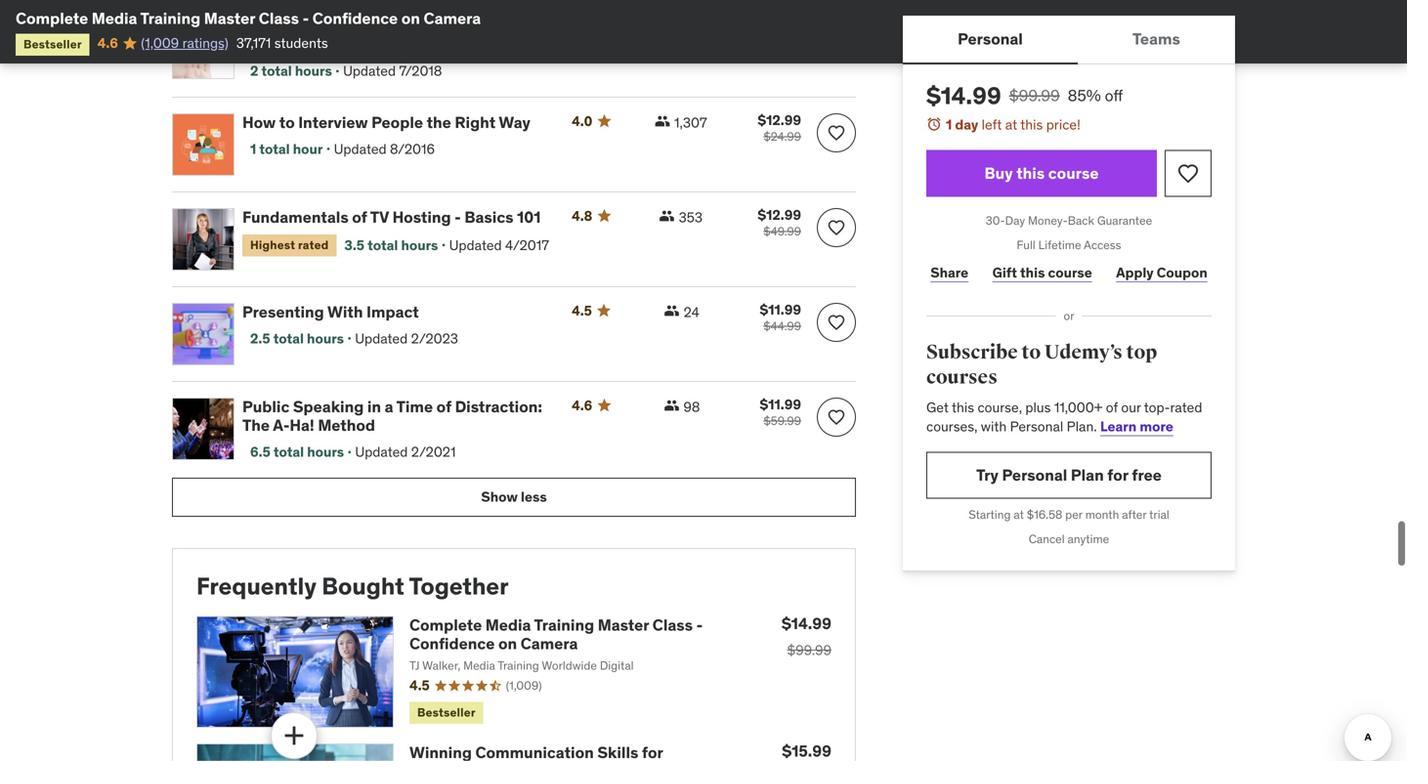 Task type: describe. For each thing, give the bounding box(es) containing it.
get
[[926, 398, 949, 416]]

tab list containing personal
[[903, 16, 1235, 64]]

camera for complete media training master class - confidence on camera tj walker, media training worldwide digital
[[521, 634, 578, 654]]

updated down basics
[[449, 236, 502, 254]]

updated for inspire:
[[343, 62, 396, 80]]

a-
[[273, 415, 290, 435]]

of for public
[[436, 396, 451, 417]]

$16.58
[[1027, 507, 1062, 522]]

3.5 total hours
[[344, 236, 438, 254]]

hours for impact
[[307, 330, 344, 347]]

courses
[[926, 366, 998, 390]]

public speaking in a time of distraction: the a-ha! method link
[[242, 396, 548, 435]]

1 horizontal spatial 4.6
[[572, 396, 592, 414]]

master for complete media training master class - confidence on camera tj walker, media training worldwide digital
[[598, 615, 649, 635]]

for for free
[[1107, 465, 1128, 485]]

to for how
[[279, 112, 295, 132]]

1 horizontal spatial bestseller
[[417, 705, 476, 720]]

the
[[427, 112, 451, 132]]

total for public
[[274, 443, 304, 461]]

course for gift this course
[[1048, 264, 1092, 281]]

left
[[982, 116, 1002, 133]]

presenting inside storytelling to inspire: for speaking, presenting & training
[[242, 34, 324, 54]]

alarm image
[[926, 116, 942, 132]]

updated 7/2018
[[343, 62, 442, 80]]

$14.99 $99.99
[[782, 614, 832, 659]]

basics
[[464, 207, 514, 227]]

walker,
[[422, 658, 460, 673]]

xsmall image for distraction:
[[664, 397, 679, 413]]

$12.99 for how to interview people the right way
[[758, 111, 801, 129]]

the
[[242, 415, 270, 435]]

7/2018
[[399, 62, 442, 80]]

1 vertical spatial wishlist image
[[827, 312, 846, 332]]

presenting with impact
[[242, 302, 419, 322]]

ha!
[[290, 415, 314, 435]]

1009 reviews element
[[506, 678, 542, 694]]

updated 2/2021
[[355, 443, 456, 461]]

get this course, plus 11,000+ of our top-rated courses, with personal plan.
[[926, 398, 1202, 435]]

at inside starting at $16.58 per month after trial cancel anytime
[[1014, 507, 1024, 522]]

how
[[242, 112, 276, 132]]

master for complete media training master class - confidence on camera
[[204, 8, 255, 28]]

frequently
[[196, 571, 317, 601]]

class for complete media training master class - confidence on camera tj walker, media training worldwide digital
[[652, 615, 693, 635]]

personal inside "button"
[[958, 29, 1023, 49]]

storytelling to inspire: for speaking, presenting & training link
[[242, 15, 548, 54]]

plan
[[1071, 465, 1104, 485]]

xsmall image for 101
[[659, 208, 675, 224]]

98
[[683, 398, 700, 416]]

updated for impact
[[355, 330, 408, 347]]

try
[[976, 465, 999, 485]]

6.5 total hours
[[250, 443, 344, 461]]

0 vertical spatial bestseller
[[23, 37, 82, 52]]

starting
[[969, 507, 1011, 522]]

back
[[1068, 213, 1094, 228]]

this for get
[[952, 398, 974, 416]]

complete for complete media training master class - confidence on camera
[[16, 8, 88, 28]]

0 vertical spatial 4.6
[[97, 34, 118, 52]]

hours down hosting
[[401, 236, 438, 254]]

top
[[1126, 341, 1157, 364]]

public speaking in a time of distraction: the a-ha! method
[[242, 396, 542, 435]]

$11.99 for public speaking in a time of distraction: the a-ha! method
[[760, 396, 801, 413]]

3.5
[[344, 236, 364, 254]]

rated inside get this course, plus 11,000+ of our top-rated courses, with personal plan.
[[1170, 398, 1202, 416]]

teams button
[[1078, 16, 1235, 63]]

worldwide
[[542, 658, 597, 673]]

udemy's
[[1044, 341, 1122, 364]]

storytelling
[[242, 15, 330, 35]]

students
[[274, 34, 328, 52]]

&
[[328, 34, 338, 54]]

ratings)
[[182, 34, 228, 52]]

class for complete media training master class - confidence on camera
[[259, 8, 299, 28]]

apply coupon
[[1116, 264, 1207, 281]]

personal inside get this course, plus 11,000+ of our top-rated courses, with personal plan.
[[1010, 418, 1063, 435]]

$11.99 $59.99
[[760, 396, 801, 428]]

highest
[[250, 237, 295, 253]]

highest rated
[[250, 237, 329, 253]]

24
[[684, 303, 699, 321]]

4/2017
[[505, 236, 549, 254]]

this for buy
[[1016, 163, 1045, 183]]

30-day money-back guarantee full lifetime access
[[986, 213, 1152, 252]]

coupon
[[1157, 264, 1207, 281]]

updated 8/2016
[[334, 140, 435, 158]]

1 vertical spatial xsmall image
[[664, 303, 680, 318]]

updated for interview
[[334, 140, 387, 158]]

updated for in
[[355, 443, 408, 461]]

distraction:
[[455, 396, 542, 417]]

total for presenting
[[273, 330, 304, 347]]

to for storytelling
[[334, 15, 349, 35]]

inspire:
[[353, 15, 409, 35]]

on for complete media training master class - confidence on camera
[[401, 8, 420, 28]]

try personal plan for free link
[[926, 452, 1212, 499]]

media for complete media training master class - confidence on camera
[[92, 8, 137, 28]]

this down '$14.99 $99.99 85% off'
[[1020, 116, 1043, 133]]

2.5
[[250, 330, 270, 347]]

2 vertical spatial personal
[[1002, 465, 1067, 485]]

$24.99
[[763, 129, 801, 144]]

complete media training master class - confidence on camera
[[16, 8, 481, 28]]

2
[[250, 62, 258, 80]]

0 vertical spatial rated
[[298, 237, 329, 253]]

our
[[1121, 398, 1141, 416]]

gift this course
[[992, 264, 1092, 281]]

buy this course button
[[926, 150, 1157, 197]]

money-
[[1028, 213, 1068, 228]]

confidence for complete media training master class - confidence on camera tj walker, media training worldwide digital
[[409, 634, 495, 654]]

353
[[679, 208, 703, 226]]

on for complete media training master class - confidence on camera tj walker, media training worldwide digital
[[498, 634, 517, 654]]

85%
[[1068, 85, 1101, 106]]

complete media training master class - confidence on camera tj walker, media training worldwide digital
[[409, 615, 703, 673]]

8/2016
[[390, 140, 435, 158]]

complete media training master class - confidence on camera link
[[409, 615, 703, 654]]

impact
[[366, 302, 419, 322]]

2.5 total hours
[[250, 330, 344, 347]]

how to interview people the right way link
[[242, 112, 548, 132]]

access
[[1084, 237, 1121, 252]]

0 horizontal spatial of
[[352, 207, 367, 227]]

training inside storytelling to inspire: for speaking, presenting & training
[[341, 34, 401, 54]]

presenting with impact link
[[242, 302, 548, 322]]

anytime
[[1068, 531, 1109, 546]]

with
[[327, 302, 363, 322]]

method
[[318, 415, 375, 435]]

show
[[481, 488, 518, 506]]

$44.99
[[763, 318, 801, 333]]

$11.99 for presenting with impact
[[760, 301, 801, 318]]



Task type: vqa. For each thing, say whether or not it's contained in the screenshot.


Task type: locate. For each thing, give the bounding box(es) containing it.
1 horizontal spatial camera
[[521, 634, 578, 654]]

learn more
[[1100, 418, 1173, 435]]

camera for complete media training master class - confidence on camera
[[424, 8, 481, 28]]

plus
[[1025, 398, 1051, 416]]

1 horizontal spatial rated
[[1170, 398, 1202, 416]]

wishlist image right $24.99
[[827, 123, 846, 142]]

1 horizontal spatial class
[[652, 615, 693, 635]]

2 $11.99 from the top
[[760, 396, 801, 413]]

6.5
[[250, 443, 270, 461]]

updated down storytelling to inspire: for speaking, presenting & training
[[343, 62, 396, 80]]

cancel
[[1029, 531, 1065, 546]]

0 vertical spatial for
[[412, 15, 433, 35]]

$14.99
[[926, 81, 1001, 110], [782, 614, 832, 634]]

on up (1,009)
[[498, 634, 517, 654]]

0 vertical spatial at
[[1005, 116, 1017, 133]]

wishlist image right $49.99 on the top of the page
[[827, 218, 846, 237]]

apply
[[1116, 264, 1154, 281]]

1 horizontal spatial 4.5
[[572, 302, 592, 319]]

$11.99 $44.99
[[760, 301, 801, 333]]

rated up more
[[1170, 398, 1202, 416]]

total
[[261, 62, 292, 80], [259, 140, 290, 158], [368, 236, 398, 254], [273, 330, 304, 347], [274, 443, 304, 461]]

1 presenting from the top
[[242, 34, 324, 54]]

to
[[334, 15, 349, 35], [279, 112, 295, 132], [1021, 341, 1041, 364]]

1 vertical spatial $12.99
[[758, 206, 801, 224]]

together
[[409, 571, 509, 601]]

tv
[[370, 207, 389, 227]]

1 vertical spatial personal
[[1010, 418, 1063, 435]]

to left inspire: at the left top of page
[[334, 15, 349, 35]]

1 vertical spatial confidence
[[409, 634, 495, 654]]

2 presenting from the top
[[242, 302, 324, 322]]

or
[[1064, 308, 1074, 324]]

0 horizontal spatial 4.6
[[97, 34, 118, 52]]

this inside gift this course "link"
[[1020, 264, 1045, 281]]

wishlist image for 101
[[827, 218, 846, 237]]

master inside 'complete media training master class - confidence on camera tj walker, media training worldwide digital'
[[598, 615, 649, 635]]

2 vertical spatial to
[[1021, 341, 1041, 364]]

0 vertical spatial xsmall image
[[659, 208, 675, 224]]

this right gift
[[1020, 264, 1045, 281]]

fundamentals of tv hosting -  basics 101
[[242, 207, 541, 227]]

to inside subscribe to udemy's top courses
[[1021, 341, 1041, 364]]

rated down fundamentals
[[298, 237, 329, 253]]

$14.99 for $14.99 $99.99
[[782, 614, 832, 634]]

camera up the 7/2018
[[424, 8, 481, 28]]

1 vertical spatial rated
[[1170, 398, 1202, 416]]

fundamentals
[[242, 207, 349, 227]]

this for gift
[[1020, 264, 1045, 281]]

for for speaking,
[[412, 15, 433, 35]]

updated down public speaking in a time of distraction: the a-ha! method
[[355, 443, 408, 461]]

xsmall image
[[659, 208, 675, 224], [664, 303, 680, 318], [664, 397, 679, 413]]

complete inside 'complete media training master class - confidence on camera tj walker, media training worldwide digital'
[[409, 615, 482, 635]]

0 vertical spatial presenting
[[242, 34, 324, 54]]

plan.
[[1067, 418, 1097, 435]]

$99.99 for $14.99 $99.99
[[787, 642, 832, 659]]

2 vertical spatial wishlist image
[[827, 407, 846, 427]]

3 wishlist image from the top
[[827, 407, 846, 427]]

0 vertical spatial $99.99
[[1009, 85, 1060, 106]]

people
[[371, 112, 423, 132]]

camera inside 'complete media training master class - confidence on camera tj walker, media training worldwide digital'
[[521, 634, 578, 654]]

1 down how
[[250, 140, 256, 158]]

0 horizontal spatial master
[[204, 8, 255, 28]]

$12.99 $24.99
[[758, 111, 801, 144]]

bought
[[322, 571, 404, 601]]

master up digital
[[598, 615, 649, 635]]

0 horizontal spatial bestseller
[[23, 37, 82, 52]]

1 vertical spatial on
[[498, 634, 517, 654]]

1 horizontal spatial master
[[598, 615, 649, 635]]

$11.99 down $49.99 on the top of the page
[[760, 301, 801, 318]]

of for get
[[1106, 398, 1118, 416]]

0 vertical spatial media
[[92, 8, 137, 28]]

wishlist image
[[827, 123, 846, 142], [827, 218, 846, 237], [827, 407, 846, 427]]

0 horizontal spatial class
[[259, 8, 299, 28]]

hours down method
[[307, 443, 344, 461]]

this up courses,
[[952, 398, 974, 416]]

for right inspire: at the left top of page
[[412, 15, 433, 35]]

xsmall image left 24 at top left
[[664, 303, 680, 318]]

for left free
[[1107, 465, 1128, 485]]

of left our
[[1106, 398, 1118, 416]]

1 vertical spatial 4.6
[[572, 396, 592, 414]]

personal down plus
[[1010, 418, 1063, 435]]

confidence up &
[[312, 8, 398, 28]]

to up 1 total hour
[[279, 112, 295, 132]]

1 vertical spatial $11.99
[[760, 396, 801, 413]]

0 horizontal spatial $14.99
[[782, 614, 832, 634]]

0 vertical spatial master
[[204, 8, 255, 28]]

$11.99
[[760, 301, 801, 318], [760, 396, 801, 413]]

day
[[955, 116, 978, 133]]

with
[[981, 418, 1007, 435]]

subscribe
[[926, 341, 1018, 364]]

1 total hour
[[250, 140, 323, 158]]

training up updated 7/2018 on the left
[[341, 34, 401, 54]]

at left $16.58
[[1014, 507, 1024, 522]]

0 horizontal spatial to
[[279, 112, 295, 132]]

1 horizontal spatial to
[[334, 15, 349, 35]]

0 horizontal spatial 4.5
[[409, 677, 430, 694]]

at
[[1005, 116, 1017, 133], [1014, 507, 1024, 522]]

- inside 'complete media training master class - confidence on camera tj walker, media training worldwide digital'
[[696, 615, 703, 635]]

complete for complete media training master class - confidence on camera tj walker, media training worldwide digital
[[409, 615, 482, 635]]

0 vertical spatial $14.99
[[926, 81, 1001, 110]]

share button
[[926, 253, 973, 292]]

$12.99 down $24.99
[[758, 206, 801, 224]]

media for complete media training master class - confidence on camera tj walker, media training worldwide digital
[[485, 615, 531, 635]]

starting at $16.58 per month after trial cancel anytime
[[969, 507, 1169, 546]]

0 horizontal spatial 1
[[250, 140, 256, 158]]

of left the tv
[[352, 207, 367, 227]]

this right buy
[[1016, 163, 1045, 183]]

presenting up 2.5 total hours
[[242, 302, 324, 322]]

full
[[1017, 237, 1035, 252]]

2 vertical spatial media
[[463, 658, 495, 673]]

0 horizontal spatial $99.99
[[787, 642, 832, 659]]

(1,009 ratings)
[[141, 34, 228, 52]]

1 horizontal spatial on
[[498, 634, 517, 654]]

confidence up walker,
[[409, 634, 495, 654]]

total right 3.5
[[368, 236, 398, 254]]

updated
[[343, 62, 396, 80], [334, 140, 387, 158], [449, 236, 502, 254], [355, 330, 408, 347], [355, 443, 408, 461]]

2 wishlist image from the top
[[827, 218, 846, 237]]

to inside storytelling to inspire: for speaking, presenting & training
[[334, 15, 349, 35]]

2 horizontal spatial to
[[1021, 341, 1041, 364]]

$11.99 down $44.99
[[760, 396, 801, 413]]

right
[[455, 112, 496, 132]]

1 vertical spatial $99.99
[[787, 642, 832, 659]]

- for complete media training master class - confidence on camera
[[303, 8, 309, 28]]

of right time
[[436, 396, 451, 417]]

1 $12.99 from the top
[[758, 111, 801, 129]]

in
[[367, 396, 381, 417]]

presenting
[[242, 34, 324, 54], [242, 302, 324, 322]]

1 for 1 day left at this price!
[[946, 116, 952, 133]]

0 horizontal spatial for
[[412, 15, 433, 35]]

1 horizontal spatial confidence
[[409, 634, 495, 654]]

of
[[352, 207, 367, 227], [436, 396, 451, 417], [1106, 398, 1118, 416]]

to for subscribe
[[1021, 341, 1041, 364]]

2 $12.99 from the top
[[758, 206, 801, 224]]

$12.99 for fundamentals of tv hosting -  basics 101
[[758, 206, 801, 224]]

0 horizontal spatial confidence
[[312, 8, 398, 28]]

4.5 down tj
[[409, 677, 430, 694]]

0 horizontal spatial rated
[[298, 237, 329, 253]]

1 vertical spatial master
[[598, 615, 649, 635]]

$99.99 inside '$14.99 $99.99 85% off'
[[1009, 85, 1060, 106]]

class inside 'complete media training master class - confidence on camera tj walker, media training worldwide digital'
[[652, 615, 693, 635]]

2/2021
[[411, 443, 456, 461]]

updated 4/2017
[[449, 236, 549, 254]]

less
[[521, 488, 547, 506]]

training up the (1,009
[[140, 8, 200, 28]]

on inside 'complete media training master class - confidence on camera tj walker, media training worldwide digital'
[[498, 634, 517, 654]]

frequently bought together
[[196, 571, 509, 601]]

0 horizontal spatial wishlist image
[[827, 312, 846, 332]]

1 vertical spatial 4.5
[[409, 677, 430, 694]]

updated down how to interview people the right way
[[334, 140, 387, 158]]

tab list
[[903, 16, 1235, 64]]

training up (1,009)
[[498, 658, 539, 673]]

personal up $16.58
[[1002, 465, 1067, 485]]

xsmall image left 98 at left bottom
[[664, 397, 679, 413]]

wishlist image
[[1176, 162, 1200, 185], [827, 312, 846, 332]]

total for storytelling
[[261, 62, 292, 80]]

personal button
[[903, 16, 1078, 63]]

0 vertical spatial to
[[334, 15, 349, 35]]

4.6 right distraction:
[[572, 396, 592, 414]]

share
[[930, 264, 968, 281]]

course down the 'lifetime'
[[1048, 264, 1092, 281]]

1 horizontal spatial -
[[455, 207, 461, 227]]

1 vertical spatial to
[[279, 112, 295, 132]]

presenting up 2 total hours
[[242, 34, 324, 54]]

1 vertical spatial class
[[652, 615, 693, 635]]

1 right alarm icon
[[946, 116, 952, 133]]

total down how
[[259, 140, 290, 158]]

1 vertical spatial media
[[485, 615, 531, 635]]

course inside button
[[1048, 163, 1099, 183]]

2 vertical spatial xsmall image
[[664, 397, 679, 413]]

2/2023
[[411, 330, 458, 347]]

4.0
[[572, 112, 593, 130]]

camera up 'worldwide'
[[521, 634, 578, 654]]

show less button
[[172, 478, 856, 517]]

total right 2
[[261, 62, 292, 80]]

2 horizontal spatial -
[[696, 615, 703, 635]]

1 horizontal spatial for
[[1107, 465, 1128, 485]]

bestseller
[[23, 37, 82, 52], [417, 705, 476, 720]]

0 vertical spatial $12.99
[[758, 111, 801, 129]]

tj
[[409, 658, 420, 673]]

xsmall image left 353
[[659, 208, 675, 224]]

personal
[[958, 29, 1023, 49], [1010, 418, 1063, 435], [1002, 465, 1067, 485]]

master up 37,171
[[204, 8, 255, 28]]

4.5 down 4.8
[[572, 302, 592, 319]]

0 horizontal spatial complete
[[16, 8, 88, 28]]

1 vertical spatial at
[[1014, 507, 1024, 522]]

0 horizontal spatial -
[[303, 8, 309, 28]]

1 horizontal spatial 1
[[946, 116, 952, 133]]

1,307
[[674, 114, 707, 131]]

this inside get this course, plus 11,000+ of our top-rated courses, with personal plan.
[[952, 398, 974, 416]]

xsmall image
[[655, 113, 670, 129]]

4.8
[[572, 207, 592, 225]]

hours for in
[[307, 443, 344, 461]]

course inside "link"
[[1048, 264, 1092, 281]]

speaking,
[[437, 15, 512, 35]]

1 vertical spatial complete
[[409, 615, 482, 635]]

0 horizontal spatial camera
[[424, 8, 481, 28]]

0 vertical spatial course
[[1048, 163, 1099, 183]]

0 vertical spatial wishlist image
[[1176, 162, 1200, 185]]

confidence for complete media training master class - confidence on camera
[[312, 8, 398, 28]]

hours down students
[[295, 62, 332, 80]]

2 horizontal spatial of
[[1106, 398, 1118, 416]]

11,000+
[[1054, 398, 1103, 416]]

1 wishlist image from the top
[[827, 123, 846, 142]]

1 vertical spatial for
[[1107, 465, 1128, 485]]

hours
[[295, 62, 332, 80], [401, 236, 438, 254], [307, 330, 344, 347], [307, 443, 344, 461]]

1 horizontal spatial wishlist image
[[1176, 162, 1200, 185]]

$12.99 $49.99
[[758, 206, 801, 239]]

of inside get this course, plus 11,000+ of our top-rated courses, with personal plan.
[[1106, 398, 1118, 416]]

rated
[[298, 237, 329, 253], [1170, 398, 1202, 416]]

lifetime
[[1038, 237, 1081, 252]]

2 vertical spatial -
[[696, 615, 703, 635]]

0 vertical spatial class
[[259, 8, 299, 28]]

0 vertical spatial -
[[303, 8, 309, 28]]

1 vertical spatial $14.99
[[782, 614, 832, 634]]

1 vertical spatial course
[[1048, 264, 1092, 281]]

0 vertical spatial confidence
[[312, 8, 398, 28]]

hours down presenting with impact
[[307, 330, 344, 347]]

course,
[[978, 398, 1022, 416]]

0 vertical spatial camera
[[424, 8, 481, 28]]

course up back on the top right of the page
[[1048, 163, 1099, 183]]

1 horizontal spatial complete
[[409, 615, 482, 635]]

training up 'worldwide'
[[534, 615, 594, 635]]

top-
[[1144, 398, 1170, 416]]

to left udemy's
[[1021, 341, 1041, 364]]

$12.99 right 1,307
[[758, 111, 801, 129]]

$14.99 for $14.99 $99.99 85% off
[[926, 81, 1001, 110]]

gift
[[992, 264, 1017, 281]]

total for how
[[259, 140, 290, 158]]

class
[[259, 8, 299, 28], [652, 615, 693, 635]]

digital
[[600, 658, 634, 673]]

for inside storytelling to inspire: for speaking, presenting & training
[[412, 15, 433, 35]]

teams
[[1132, 29, 1180, 49]]

way
[[499, 112, 530, 132]]

hosting
[[392, 207, 451, 227]]

a
[[385, 396, 393, 417]]

total down a-
[[274, 443, 304, 461]]

1 vertical spatial bestseller
[[417, 705, 476, 720]]

1 horizontal spatial $99.99
[[1009, 85, 1060, 106]]

wishlist image for distraction:
[[827, 407, 846, 427]]

4.6 left the (1,009
[[97, 34, 118, 52]]

0 vertical spatial complete
[[16, 8, 88, 28]]

of inside public speaking in a time of distraction: the a-ha! method
[[436, 396, 451, 417]]

1 vertical spatial -
[[455, 207, 461, 227]]

wishlist image for way
[[827, 123, 846, 142]]

(1,009
[[141, 34, 179, 52]]

this inside "buy this course" button
[[1016, 163, 1045, 183]]

1 day left at this price!
[[946, 116, 1080, 133]]

0 vertical spatial wishlist image
[[827, 123, 846, 142]]

30-
[[986, 213, 1005, 228]]

$99.99 for $14.99 $99.99 85% off
[[1009, 85, 1060, 106]]

1 course from the top
[[1048, 163, 1099, 183]]

course for buy this course
[[1048, 163, 1099, 183]]

1 vertical spatial wishlist image
[[827, 218, 846, 237]]

1 horizontal spatial $14.99
[[926, 81, 1001, 110]]

total right '2.5'
[[273, 330, 304, 347]]

1 $11.99 from the top
[[760, 301, 801, 318]]

0 horizontal spatial on
[[401, 8, 420, 28]]

0 vertical spatial 4.5
[[572, 302, 592, 319]]

confidence inside 'complete media training master class - confidence on camera tj walker, media training worldwide digital'
[[409, 634, 495, 654]]

hours for inspire:
[[295, 62, 332, 80]]

- for complete media training master class - confidence on camera tj walker, media training worldwide digital
[[696, 615, 703, 635]]

2 total hours
[[250, 62, 332, 80]]

0 vertical spatial personal
[[958, 29, 1023, 49]]

how to interview people the right way
[[242, 112, 530, 132]]

wishlist image right $59.99
[[827, 407, 846, 427]]

1 for 1 total hour
[[250, 140, 256, 158]]

at right left
[[1005, 116, 1017, 133]]

personal up '$14.99 $99.99 85% off'
[[958, 29, 1023, 49]]

1 vertical spatial presenting
[[242, 302, 324, 322]]

37,171 students
[[236, 34, 328, 52]]

$99.99 inside '$14.99 $99.99'
[[787, 642, 832, 659]]

0 vertical spatial 1
[[946, 116, 952, 133]]

per
[[1065, 507, 1082, 522]]

1 horizontal spatial of
[[436, 396, 451, 417]]

$49.99
[[763, 224, 801, 239]]

101
[[517, 207, 541, 227]]

0 vertical spatial on
[[401, 8, 420, 28]]

updated down impact
[[355, 330, 408, 347]]

day
[[1005, 213, 1025, 228]]

for
[[412, 15, 433, 35], [1107, 465, 1128, 485]]

1 vertical spatial camera
[[521, 634, 578, 654]]

for inside try personal plan for free link
[[1107, 465, 1128, 485]]

on up the 7/2018
[[401, 8, 420, 28]]

4.6
[[97, 34, 118, 52], [572, 396, 592, 414]]

0 vertical spatial $11.99
[[760, 301, 801, 318]]

buy
[[984, 163, 1013, 183]]

2 course from the top
[[1048, 264, 1092, 281]]

1 vertical spatial 1
[[250, 140, 256, 158]]

media
[[92, 8, 137, 28], [485, 615, 531, 635], [463, 658, 495, 673]]

fundamentals of tv hosting -  basics 101 link
[[242, 207, 548, 227]]



